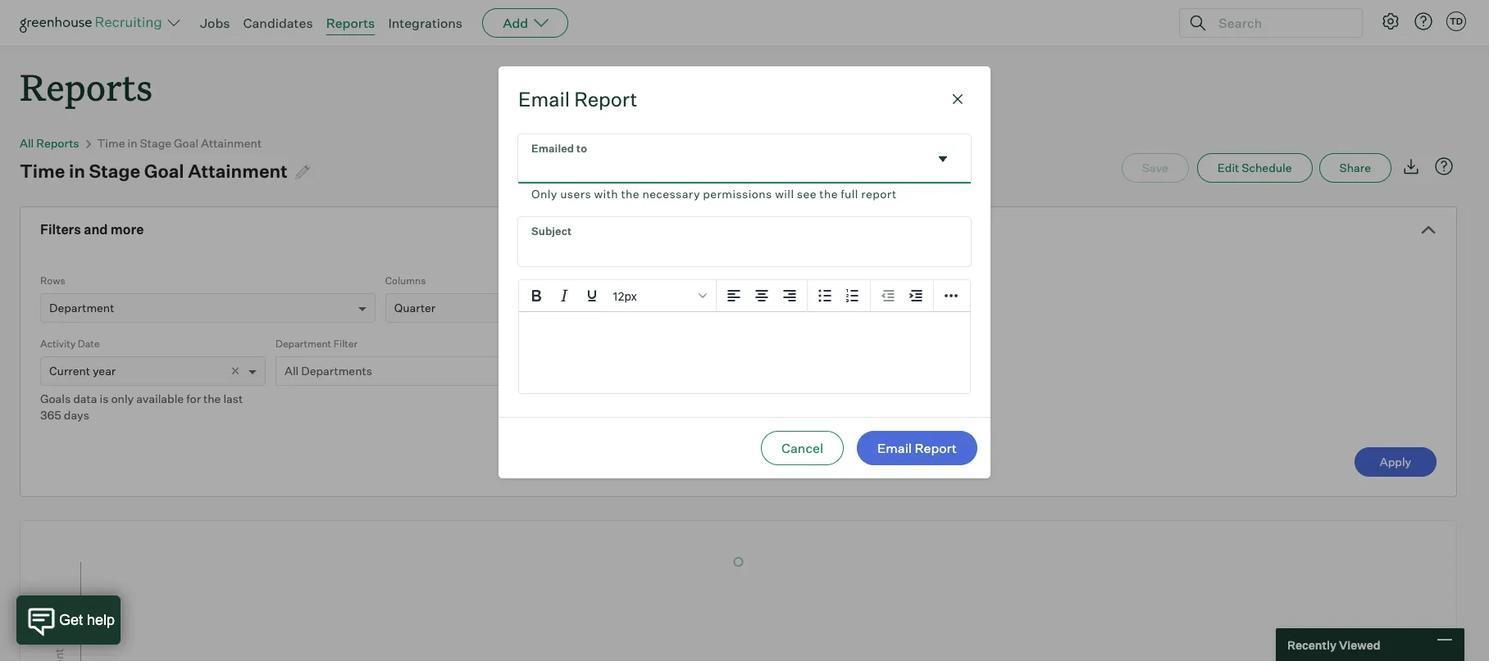 Task type: vqa. For each thing, say whether or not it's contained in the screenshot.
XYChart image
yes



Task type: locate. For each thing, give the bounding box(es) containing it.
only
[[111, 392, 134, 406]]

recently viewed
[[1288, 639, 1381, 653]]

cancel button
[[761, 431, 844, 466]]

1 horizontal spatial department
[[276, 338, 331, 350]]

the right with
[[621, 187, 640, 201]]

date
[[78, 338, 100, 350]]

td
[[1450, 16, 1463, 27]]

the left full
[[820, 187, 838, 201]]

current
[[49, 364, 90, 378]]

reports link
[[326, 15, 375, 31]]

goal
[[174, 136, 199, 150], [144, 160, 184, 182]]

1 horizontal spatial email report
[[878, 440, 957, 457]]

candidates
[[243, 15, 313, 31]]

0 vertical spatial all
[[20, 136, 34, 150]]

time in stage goal attainment
[[97, 136, 262, 150], [20, 160, 288, 182]]

all for all departments
[[285, 364, 299, 378]]

1 vertical spatial department
[[276, 338, 331, 350]]

3 toolbar from the left
[[871, 280, 934, 312]]

0 vertical spatial department
[[49, 301, 114, 315]]

12px toolbar
[[519, 280, 717, 312]]

department
[[49, 301, 114, 315], [276, 338, 331, 350]]

0 horizontal spatial email
[[518, 87, 570, 111]]

0 vertical spatial attainment
[[201, 136, 262, 150]]

department up the all departments
[[276, 338, 331, 350]]

1 vertical spatial all
[[285, 364, 299, 378]]

all
[[20, 136, 34, 150], [285, 364, 299, 378]]

attainment
[[201, 136, 262, 150], [188, 160, 288, 182]]

email report button
[[857, 431, 978, 466]]

apply button
[[1355, 448, 1437, 478]]

0 horizontal spatial all
[[20, 136, 34, 150]]

current year option
[[49, 364, 116, 378]]

email report
[[518, 87, 638, 111], [878, 440, 957, 457]]

schedule
[[1242, 161, 1292, 175]]

1 horizontal spatial time
[[97, 136, 125, 150]]

0 horizontal spatial the
[[203, 392, 221, 406]]

activity date
[[40, 338, 100, 350]]

only users with the necessary permissions will see the full report
[[532, 187, 897, 201]]

stage
[[140, 136, 171, 150], [89, 160, 140, 182]]

edit
[[1218, 161, 1240, 175]]

all for all reports
[[20, 136, 34, 150]]

td button
[[1444, 8, 1470, 34]]

the right for
[[203, 392, 221, 406]]

will
[[775, 187, 794, 201]]

1 horizontal spatial all
[[285, 364, 299, 378]]

time right all reports link
[[97, 136, 125, 150]]

columns
[[385, 275, 426, 287]]

last
[[223, 392, 243, 406]]

goals
[[40, 392, 71, 406]]

xychart image
[[40, 522, 1437, 662]]

1 vertical spatial report
[[915, 440, 957, 457]]

add
[[503, 15, 528, 31]]

toggle flyout image
[[935, 151, 952, 167]]

0 horizontal spatial department
[[49, 301, 114, 315]]

1 vertical spatial time
[[20, 160, 65, 182]]

report
[[574, 87, 638, 111], [915, 440, 957, 457]]

goals data is only available for the last 365 days
[[40, 392, 243, 423]]

filters and more
[[40, 222, 144, 238]]

available
[[136, 392, 184, 406]]

1 vertical spatial in
[[69, 160, 85, 182]]

2 vertical spatial reports
[[36, 136, 79, 150]]

reports
[[326, 15, 375, 31], [20, 62, 153, 111], [36, 136, 79, 150]]

time down all reports link
[[20, 160, 65, 182]]

0 vertical spatial email report
[[518, 87, 638, 111]]

year
[[93, 364, 116, 378]]

download image
[[1402, 157, 1422, 176]]

0 vertical spatial report
[[574, 87, 638, 111]]

1 horizontal spatial email
[[878, 440, 912, 457]]

department up date
[[49, 301, 114, 315]]

integrations link
[[388, 15, 463, 31]]

td button
[[1447, 11, 1467, 31]]

email inside button
[[878, 440, 912, 457]]

12px button
[[606, 282, 713, 310]]

faq image
[[1435, 157, 1454, 176]]

is
[[100, 392, 109, 406]]

integrations
[[388, 15, 463, 31]]

email
[[518, 87, 570, 111], [878, 440, 912, 457]]

0 horizontal spatial email report
[[518, 87, 638, 111]]

Only users with the necessary permissions will see the full report field
[[518, 134, 971, 204]]

jobs link
[[200, 15, 230, 31]]

1 vertical spatial email report
[[878, 440, 957, 457]]

1 vertical spatial stage
[[89, 160, 140, 182]]

only
[[532, 187, 558, 201]]

toolbar
[[717, 280, 808, 312], [808, 280, 871, 312], [871, 280, 934, 312]]

0 vertical spatial goal
[[174, 136, 199, 150]]

None text field
[[532, 157, 538, 177], [518, 217, 971, 266], [532, 157, 538, 177], [518, 217, 971, 266]]

1 horizontal spatial the
[[621, 187, 640, 201]]

1 horizontal spatial report
[[915, 440, 957, 457]]

cancel
[[782, 440, 824, 457]]

0 vertical spatial in
[[128, 136, 137, 150]]

viewed
[[1339, 639, 1381, 653]]

department for department filter
[[276, 338, 331, 350]]

the
[[621, 187, 640, 201], [820, 187, 838, 201], [203, 392, 221, 406]]

report
[[861, 187, 897, 201]]

1 vertical spatial time in stage goal attainment
[[20, 160, 288, 182]]

with
[[594, 187, 618, 201]]

0 horizontal spatial report
[[574, 87, 638, 111]]

1 vertical spatial email
[[878, 440, 912, 457]]

0 horizontal spatial time
[[20, 160, 65, 182]]

in
[[128, 136, 137, 150], [69, 160, 85, 182]]

time
[[97, 136, 125, 150], [20, 160, 65, 182]]



Task type: describe. For each thing, give the bounding box(es) containing it.
department filter
[[276, 338, 358, 350]]

share
[[1340, 161, 1371, 175]]

1 vertical spatial goal
[[144, 160, 184, 182]]

Search text field
[[1215, 11, 1348, 35]]

full
[[841, 187, 859, 201]]

department option
[[49, 301, 114, 315]]

permissions
[[703, 187, 772, 201]]

greenhouse recruiting image
[[20, 13, 167, 33]]

0 vertical spatial time in stage goal attainment
[[97, 136, 262, 150]]

edit schedule button
[[1197, 154, 1313, 183]]

all departments
[[285, 364, 372, 378]]

filters
[[40, 222, 81, 238]]

time in stage goal attainment link
[[97, 136, 262, 150]]

1 vertical spatial attainment
[[188, 160, 288, 182]]

all reports link
[[20, 136, 79, 150]]

see
[[797, 187, 817, 201]]

the inside goals data is only available for the last 365 days
[[203, 392, 221, 406]]

edit schedule
[[1218, 161, 1292, 175]]

1 horizontal spatial in
[[128, 136, 137, 150]]

report inside button
[[915, 440, 957, 457]]

data
[[73, 392, 97, 406]]

users
[[560, 187, 591, 201]]

share button
[[1319, 154, 1392, 183]]

2 toolbar from the left
[[808, 280, 871, 312]]

all reports
[[20, 136, 79, 150]]

365
[[40, 409, 61, 423]]

0 vertical spatial stage
[[140, 136, 171, 150]]

filter
[[334, 338, 358, 350]]

12px
[[613, 289, 637, 303]]

departments
[[301, 364, 372, 378]]

12px group
[[519, 280, 970, 312]]

0 horizontal spatial in
[[69, 160, 85, 182]]

×
[[231, 361, 240, 380]]

rows
[[40, 275, 65, 287]]

email report inside button
[[878, 440, 957, 457]]

0 vertical spatial email
[[518, 87, 570, 111]]

days
[[64, 409, 89, 423]]

apply
[[1380, 455, 1412, 469]]

quarter option
[[394, 301, 436, 315]]

candidates link
[[243, 15, 313, 31]]

for
[[186, 392, 201, 406]]

close modal icon image
[[948, 89, 968, 109]]

quarter
[[394, 301, 436, 315]]

0 vertical spatial reports
[[326, 15, 375, 31]]

1 toolbar from the left
[[717, 280, 808, 312]]

current year
[[49, 364, 116, 378]]

recently
[[1288, 639, 1337, 653]]

1 vertical spatial reports
[[20, 62, 153, 111]]

necessary
[[643, 187, 700, 201]]

activity
[[40, 338, 76, 350]]

and
[[84, 222, 108, 238]]

configure image
[[1381, 11, 1401, 31]]

2 horizontal spatial the
[[820, 187, 838, 201]]

department for department
[[49, 301, 114, 315]]

jobs
[[200, 15, 230, 31]]

more
[[111, 222, 144, 238]]

0 vertical spatial time
[[97, 136, 125, 150]]

save and schedule this report to revisit it! element
[[1122, 154, 1197, 183]]

add button
[[482, 8, 569, 38]]



